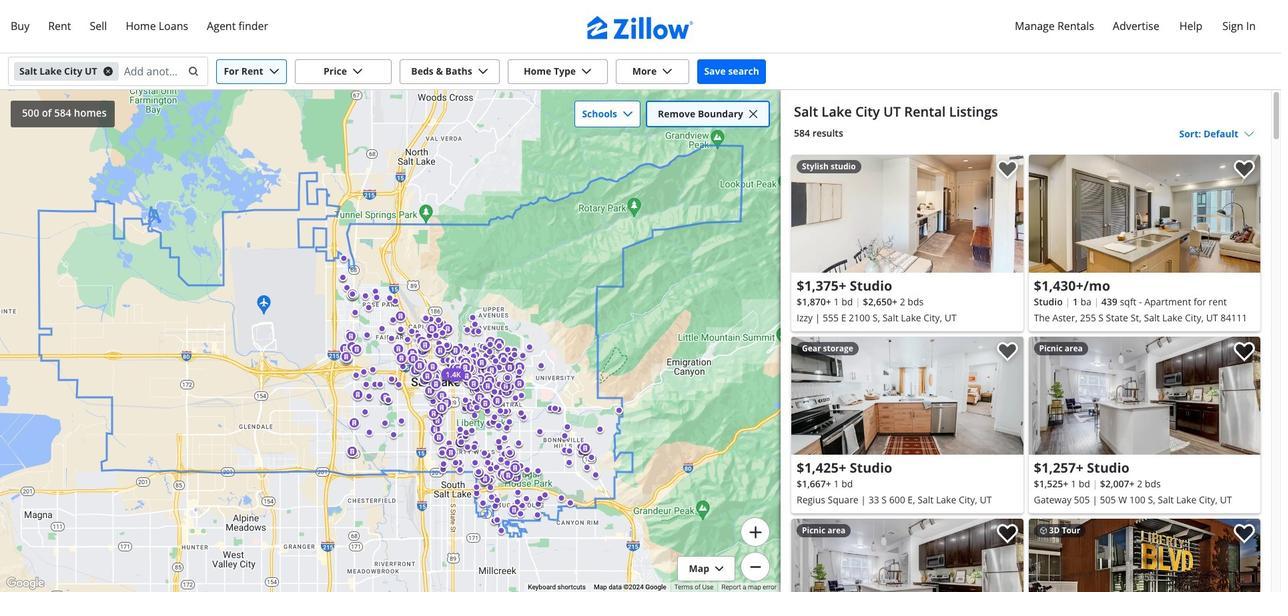Task type: describe. For each thing, give the bounding box(es) containing it.
gateway 505 image
[[1029, 337, 1261, 455]]

regius square image
[[792, 337, 1024, 455]]

the aster, 255 s state st, salt lake city, ut 84111 image
[[1029, 155, 1261, 273]]

gateway 505, 505 w 100 s apt 288, salt lake city, ut 84101 image
[[792, 519, 1024, 593]]

Add another location text field
[[124, 61, 180, 82]]



Task type: vqa. For each thing, say whether or not it's contained in the screenshot.
the bottom 5.4K
no



Task type: locate. For each thing, give the bounding box(es) containing it.
google image
[[3, 576, 47, 593]]

map region
[[0, 0, 802, 593]]

zillow logo image
[[588, 16, 694, 39]]

clear field image
[[186, 66, 197, 77]]

main content
[[781, 90, 1272, 593]]

main navigation
[[0, 0, 1282, 53]]

remove tag image
[[103, 66, 113, 77]]

izzy image
[[792, 155, 1024, 273]]

filters element
[[0, 53, 1282, 90]]

liberty blvd apartments image
[[1029, 519, 1261, 593]]



